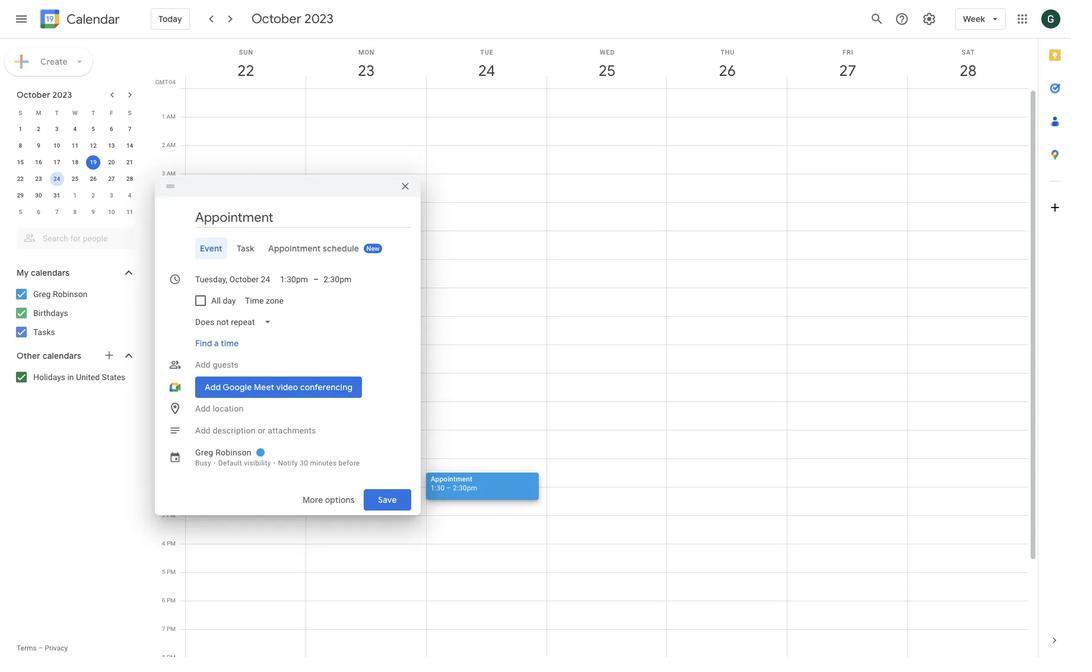 Task type: describe. For each thing, give the bounding box(es) containing it.
25 inside row
[[72, 176, 78, 182]]

description
[[213, 426, 256, 435]]

event button
[[195, 238, 227, 259]]

3 am
[[162, 170, 176, 177]]

holidays
[[33, 373, 65, 382]]

privacy
[[45, 645, 68, 653]]

20 element
[[104, 155, 119, 170]]

time zone
[[245, 296, 284, 305]]

add description or attachments
[[195, 426, 316, 435]]

6 cell from the left
[[788, 88, 908, 658]]

2 s from the left
[[128, 110, 132, 116]]

appointment for schedule
[[269, 243, 321, 254]]

24 element
[[50, 172, 64, 186]]

4 pm
[[162, 541, 176, 547]]

26 column header
[[667, 39, 788, 88]]

busy
[[195, 459, 211, 467]]

22 link
[[232, 58, 260, 85]]

task
[[237, 243, 254, 254]]

23 link
[[353, 58, 380, 85]]

gmt-04
[[155, 79, 176, 85]]

robinson inside my calendars list
[[53, 290, 87, 299]]

row containing 5
[[11, 204, 139, 221]]

12 for 12 pm
[[159, 427, 165, 433]]

time zone button
[[241, 290, 289, 311]]

mon
[[358, 49, 375, 56]]

add guests
[[195, 360, 239, 369]]

0 vertical spatial 6
[[110, 126, 113, 132]]

november 1 element
[[68, 189, 82, 203]]

am for 3 am
[[167, 170, 176, 177]]

26 link
[[714, 58, 741, 85]]

pm for 4 pm
[[167, 541, 176, 547]]

Start date text field
[[195, 272, 271, 286]]

sat
[[962, 49, 975, 56]]

notify 30 minutes before
[[278, 459, 360, 467]]

calendar heading
[[64, 11, 120, 28]]

terms link
[[17, 645, 37, 653]]

10 am
[[158, 370, 176, 376]]

23 inside 23 "element"
[[35, 176, 42, 182]]

add location
[[195, 404, 244, 413]]

16 element
[[31, 155, 46, 170]]

appointment 1:30 – 2:30pm
[[431, 475, 477, 493]]

pm for 6 pm
[[167, 598, 176, 604]]

15
[[17, 159, 24, 166]]

appointment schedule
[[269, 243, 359, 254]]

19 cell
[[84, 154, 102, 171]]

3 for 3 pm
[[162, 512, 165, 519]]

1:30
[[431, 484, 445, 493]]

event
[[200, 243, 222, 254]]

pm for 3 pm
[[167, 512, 176, 519]]

25 column header
[[546, 39, 667, 88]]

30 inside 30 element
[[35, 192, 42, 199]]

row containing appointment
[[180, 88, 1029, 658]]

november 5 element
[[13, 205, 28, 220]]

sun 22
[[237, 49, 254, 81]]

visibility
[[244, 459, 271, 467]]

4 for 4 am
[[162, 199, 165, 205]]

new element
[[364, 244, 383, 253]]

16
[[35, 159, 42, 166]]

14 element
[[123, 139, 137, 153]]

1 horizontal spatial robinson
[[216, 448, 251, 457]]

am for 4 am
[[167, 199, 176, 205]]

7 pm
[[162, 626, 176, 633]]

0 horizontal spatial 2023
[[52, 90, 72, 100]]

24 link
[[473, 58, 500, 85]]

add guests button
[[191, 354, 411, 375]]

schedule
[[323, 243, 359, 254]]

13 element
[[104, 139, 119, 153]]

28 inside row
[[126, 176, 133, 182]]

24 cell
[[48, 171, 66, 188]]

21
[[126, 159, 133, 166]]

2 vertical spatial –
[[38, 645, 43, 653]]

10 for november 10 element
[[108, 209, 115, 215]]

1 vertical spatial 8
[[73, 209, 77, 215]]

23 column header
[[306, 39, 427, 88]]

find a time button
[[191, 333, 243, 354]]

or
[[258, 426, 266, 435]]

6 for november 6 element at the left top of the page
[[37, 209, 40, 215]]

grid containing 22
[[152, 39, 1038, 658]]

1 vertical spatial greg robinson
[[195, 448, 251, 457]]

today button
[[151, 5, 190, 33]]

7 for november 7 element
[[55, 209, 59, 215]]

31
[[53, 192, 60, 199]]

f
[[110, 110, 113, 116]]

tue 24
[[477, 49, 494, 81]]

11 am
[[158, 398, 176, 405]]

settings menu image
[[922, 12, 937, 26]]

2 am
[[162, 142, 176, 148]]

1 vertical spatial october
[[17, 90, 50, 100]]

in
[[67, 373, 74, 382]]

18 element
[[68, 155, 82, 170]]

28 column header
[[908, 39, 1029, 88]]

1 for 1 am
[[162, 113, 165, 120]]

0 horizontal spatial 9
[[37, 142, 40, 149]]

default
[[218, 459, 242, 467]]

28 element
[[123, 172, 137, 186]]

4 am
[[162, 199, 176, 205]]

fri
[[843, 49, 854, 56]]

wed 25
[[598, 49, 615, 81]]

guests
[[213, 360, 239, 369]]

4 for 4 pm
[[162, 541, 165, 547]]

5 for 5 pm
[[162, 569, 165, 576]]

04
[[169, 79, 176, 85]]

task button
[[232, 238, 259, 259]]

wed
[[600, 49, 615, 56]]

greg robinson inside my calendars list
[[33, 290, 87, 299]]

17
[[53, 159, 60, 166]]

today
[[158, 14, 182, 24]]

sat 28
[[959, 49, 976, 81]]

12 element
[[86, 139, 100, 153]]

notify
[[278, 459, 298, 467]]

5 pm
[[162, 569, 176, 576]]

27 inside row
[[108, 176, 115, 182]]

26 element
[[86, 172, 100, 186]]

25 inside wed 25
[[598, 61, 615, 81]]

3 for 'november 3' element
[[110, 192, 113, 199]]

m
[[36, 110, 41, 116]]

1 horizontal spatial tab list
[[1039, 39, 1071, 624]]

november 9 element
[[86, 205, 100, 220]]

greg inside my calendars list
[[33, 290, 51, 299]]

7 for 7 pm
[[162, 626, 165, 633]]

10 for 10 am
[[158, 370, 165, 376]]

week button
[[956, 5, 1006, 33]]

before
[[339, 459, 360, 467]]

november 2 element
[[86, 189, 100, 203]]

29
[[17, 192, 24, 199]]

23 inside mon 23
[[357, 61, 374, 81]]

1 horizontal spatial –
[[313, 274, 319, 284]]

End time text field
[[324, 272, 352, 286]]

1 for 1 pm
[[162, 455, 165, 462]]

19
[[90, 159, 97, 166]]

1 t from the left
[[55, 110, 59, 116]]

10 element
[[50, 139, 64, 153]]

mon 23
[[357, 49, 375, 81]]

1 vertical spatial 9
[[92, 209, 95, 215]]

31 element
[[50, 189, 64, 203]]

13
[[108, 142, 115, 149]]

1 horizontal spatial october 2023
[[251, 11, 334, 27]]

7 cell from the left
[[908, 88, 1029, 658]]

15 element
[[13, 155, 28, 170]]

am for 2 am
[[167, 142, 176, 148]]

default visibility
[[218, 459, 271, 467]]

november 6 element
[[31, 205, 46, 220]]

pm for 1 pm
[[167, 455, 176, 462]]



Task type: vqa. For each thing, say whether or not it's contained in the screenshot.


Task type: locate. For each thing, give the bounding box(es) containing it.
privacy link
[[45, 645, 68, 653]]

4 cell from the left
[[547, 88, 667, 658]]

27 column header
[[787, 39, 908, 88]]

3 pm
[[162, 512, 176, 519]]

find a time
[[195, 338, 239, 349]]

add for add description or attachments
[[195, 426, 211, 435]]

22 inside row
[[17, 176, 24, 182]]

2 add from the top
[[195, 404, 211, 413]]

s right the f
[[128, 110, 132, 116]]

october
[[251, 11, 301, 27], [17, 90, 50, 100]]

0 vertical spatial add
[[195, 360, 211, 369]]

all day
[[211, 296, 236, 305]]

other calendars button
[[2, 347, 147, 366]]

appointment up '2:30pm'
[[431, 475, 473, 484]]

add inside dropdown button
[[195, 360, 211, 369]]

fri 27
[[839, 49, 856, 81]]

1 pm from the top
[[167, 427, 176, 433]]

0 horizontal spatial 24
[[53, 176, 60, 182]]

2 down 26 element
[[92, 192, 95, 199]]

pm up 4 pm
[[167, 512, 176, 519]]

1 cell from the left
[[186, 88, 306, 658]]

pm down '12 pm'
[[167, 455, 176, 462]]

0 vertical spatial 28
[[959, 61, 976, 81]]

calendars for other calendars
[[43, 351, 81, 361]]

2
[[37, 126, 40, 132], [162, 142, 165, 148], [92, 192, 95, 199]]

other calendars
[[17, 351, 81, 361]]

12 down 11 am at bottom
[[159, 427, 165, 433]]

pm
[[167, 427, 176, 433], [167, 455, 176, 462], [167, 512, 176, 519], [167, 541, 176, 547], [167, 569, 176, 576], [167, 598, 176, 604], [167, 626, 176, 633]]

0 horizontal spatial 10
[[53, 142, 60, 149]]

am for 11 am
[[167, 398, 176, 405]]

27 link
[[834, 58, 862, 85]]

1 vertical spatial 26
[[90, 176, 97, 182]]

– right terms link
[[38, 645, 43, 653]]

pm down "3 pm"
[[167, 541, 176, 547]]

4 down w
[[73, 126, 77, 132]]

11 down november 4 element
[[126, 209, 133, 215]]

1 horizontal spatial 6
[[110, 126, 113, 132]]

1 vertical spatial 12
[[159, 427, 165, 433]]

24 inside 'element'
[[53, 176, 60, 182]]

all
[[211, 296, 221, 305]]

1 vertical spatial –
[[446, 484, 451, 493]]

s
[[19, 110, 22, 116], [128, 110, 132, 116]]

1 vertical spatial robinson
[[216, 448, 251, 457]]

0 vertical spatial 11
[[72, 142, 78, 149]]

1 for november 1 element
[[73, 192, 77, 199]]

26
[[718, 61, 735, 81], [90, 176, 97, 182]]

create
[[40, 56, 68, 67]]

3 am from the top
[[167, 170, 176, 177]]

1 vertical spatial 23
[[35, 176, 42, 182]]

add down find
[[195, 360, 211, 369]]

2 horizontal spatial 10
[[158, 370, 165, 376]]

10 for the 10 'element'
[[53, 142, 60, 149]]

greg robinson up the birthdays
[[33, 290, 87, 299]]

1 horizontal spatial 11
[[126, 209, 133, 215]]

pm for 12 pm
[[167, 427, 176, 433]]

– right start time text box
[[313, 274, 319, 284]]

12 inside row
[[90, 142, 97, 149]]

9 up 16 in the left top of the page
[[37, 142, 40, 149]]

zone
[[266, 296, 284, 305]]

1 vertical spatial 28
[[126, 176, 133, 182]]

to element
[[313, 274, 319, 284]]

29 element
[[13, 189, 28, 203]]

1 horizontal spatial 2023
[[305, 11, 334, 27]]

– inside appointment 1:30 – 2:30pm
[[446, 484, 451, 493]]

3 down 2 am
[[162, 170, 165, 177]]

0 vertical spatial 10
[[53, 142, 60, 149]]

robinson up the default
[[216, 448, 251, 457]]

2 up 3 am
[[162, 142, 165, 148]]

robinson down my calendars dropdown button
[[53, 290, 87, 299]]

21 element
[[123, 155, 137, 170]]

5 up 12 element
[[92, 126, 95, 132]]

14
[[126, 142, 133, 149]]

4 down 3 am
[[162, 199, 165, 205]]

0 vertical spatial 27
[[839, 61, 856, 81]]

tab list containing event
[[164, 238, 411, 259]]

0 vertical spatial –
[[313, 274, 319, 284]]

1 vertical spatial 2
[[162, 142, 165, 148]]

23 down '16' element
[[35, 176, 42, 182]]

12 for 12
[[90, 142, 97, 149]]

row containing 15
[[11, 154, 139, 171]]

None field
[[191, 311, 281, 333]]

november 8 element
[[68, 205, 82, 220]]

1 add from the top
[[195, 360, 211, 369]]

row containing 22
[[11, 171, 139, 188]]

28 inside column header
[[959, 61, 976, 81]]

30
[[35, 192, 42, 199], [300, 459, 308, 467]]

1 up 2 am
[[162, 113, 165, 120]]

november 3 element
[[104, 189, 119, 203]]

2 vertical spatial 6
[[162, 598, 165, 604]]

main drawer image
[[14, 12, 28, 26]]

1 vertical spatial 30
[[300, 459, 308, 467]]

11
[[72, 142, 78, 149], [126, 209, 133, 215], [158, 398, 165, 405]]

26 inside 26 column header
[[718, 61, 735, 81]]

0 vertical spatial 25
[[598, 61, 615, 81]]

am for 1 am
[[167, 113, 176, 120]]

1 s from the left
[[19, 110, 22, 116]]

a
[[214, 338, 219, 349]]

11 down 10 am
[[158, 398, 165, 405]]

t left the f
[[91, 110, 95, 116]]

2 vertical spatial 5
[[162, 569, 165, 576]]

0 horizontal spatial 25
[[72, 176, 78, 182]]

3 cell from the left
[[426, 88, 547, 658]]

united
[[76, 373, 100, 382]]

november 10 element
[[104, 205, 119, 220]]

week
[[963, 14, 985, 24]]

add other calendars image
[[103, 350, 115, 361]]

row containing 29
[[11, 188, 139, 204]]

0 horizontal spatial october
[[17, 90, 50, 100]]

0 horizontal spatial 8
[[19, 142, 22, 149]]

appointment for 1:30
[[431, 475, 473, 484]]

0 vertical spatial robinson
[[53, 290, 87, 299]]

0 vertical spatial greg
[[33, 290, 51, 299]]

28 down 21 element
[[126, 176, 133, 182]]

row containing 1
[[11, 121, 139, 138]]

s left 'm'
[[19, 110, 22, 116]]

0 vertical spatial 9
[[37, 142, 40, 149]]

5 inside grid
[[162, 569, 165, 576]]

terms – privacy
[[17, 645, 68, 653]]

add for add location
[[195, 404, 211, 413]]

22 column header
[[185, 39, 306, 88]]

calendars for my calendars
[[31, 268, 70, 278]]

tasks
[[33, 328, 55, 337]]

robinson
[[53, 290, 87, 299], [216, 448, 251, 457]]

2 t from the left
[[91, 110, 95, 116]]

0 vertical spatial greg robinson
[[33, 290, 87, 299]]

11 for 11 element
[[72, 142, 78, 149]]

24
[[477, 61, 494, 81], [53, 176, 60, 182]]

1 horizontal spatial 10
[[108, 209, 115, 215]]

0 horizontal spatial 30
[[35, 192, 42, 199]]

7 am
[[162, 284, 176, 291]]

4 for november 4 element
[[128, 192, 131, 199]]

0 horizontal spatial 28
[[126, 176, 133, 182]]

october 2023 grid
[[11, 104, 139, 221]]

0 vertical spatial october 2023
[[251, 11, 334, 27]]

2 pm from the top
[[167, 455, 176, 462]]

3 pm from the top
[[167, 512, 176, 519]]

appointment inside appointment 1:30 – 2:30pm
[[431, 475, 473, 484]]

2 horizontal spatial 11
[[158, 398, 165, 405]]

22
[[237, 61, 254, 81], [17, 176, 24, 182]]

25 element
[[68, 172, 82, 186]]

27 inside column header
[[839, 61, 856, 81]]

22 down 15 element
[[17, 176, 24, 182]]

3 add from the top
[[195, 426, 211, 435]]

1 horizontal spatial 28
[[959, 61, 976, 81]]

0 vertical spatial 5
[[92, 126, 95, 132]]

1 vertical spatial 24
[[53, 176, 60, 182]]

attachments
[[268, 426, 316, 435]]

25
[[598, 61, 615, 81], [72, 176, 78, 182]]

9 down november 2 element
[[92, 209, 95, 215]]

0 vertical spatial 23
[[357, 61, 374, 81]]

7
[[128, 126, 131, 132], [55, 209, 59, 215], [162, 284, 165, 291], [162, 626, 165, 633]]

7 pm from the top
[[167, 626, 176, 633]]

5
[[92, 126, 95, 132], [19, 209, 22, 215], [162, 569, 165, 576]]

22 inside column header
[[237, 61, 254, 81]]

26 inside 26 element
[[90, 176, 97, 182]]

0 horizontal spatial t
[[55, 110, 59, 116]]

3
[[55, 126, 59, 132], [162, 170, 165, 177], [110, 192, 113, 199], [162, 512, 165, 519]]

row
[[180, 88, 1029, 658], [11, 104, 139, 121], [11, 121, 139, 138], [11, 138, 139, 154], [11, 154, 139, 171], [11, 171, 139, 188], [11, 188, 139, 204], [11, 204, 139, 221]]

26 down 19, today element
[[90, 176, 97, 182]]

18
[[72, 159, 78, 166]]

25 down 18 element
[[72, 176, 78, 182]]

23 element
[[31, 172, 46, 186]]

appointment
[[269, 243, 321, 254], [431, 475, 473, 484]]

appointment inside "tab list"
[[269, 243, 321, 254]]

add
[[195, 360, 211, 369], [195, 404, 211, 413], [195, 426, 211, 435]]

22 down sun
[[237, 61, 254, 81]]

20
[[108, 159, 115, 166]]

7 for 7 am
[[162, 284, 165, 291]]

states
[[102, 373, 125, 382]]

october 2023 up sun
[[251, 11, 334, 27]]

1 horizontal spatial appointment
[[431, 475, 473, 484]]

greg
[[33, 290, 51, 299], [195, 448, 213, 457]]

october up sun
[[251, 11, 301, 27]]

1 vertical spatial appointment
[[431, 475, 473, 484]]

6 am from the top
[[167, 370, 176, 376]]

10 inside november 10 element
[[108, 209, 115, 215]]

1 am
[[162, 113, 176, 120]]

24 inside column header
[[477, 61, 494, 81]]

time
[[221, 338, 239, 349]]

2 for november 2 element
[[92, 192, 95, 199]]

4
[[73, 126, 77, 132], [128, 192, 131, 199], [162, 199, 165, 205], [162, 541, 165, 547]]

5 for november 5 'element'
[[19, 209, 22, 215]]

6 down the f
[[110, 126, 113, 132]]

row group containing 1
[[11, 121, 139, 221]]

1 horizontal spatial 5
[[92, 126, 95, 132]]

calendars inside other calendars dropdown button
[[43, 351, 81, 361]]

1 horizontal spatial 26
[[718, 61, 735, 81]]

5 am from the top
[[167, 284, 176, 291]]

1 vertical spatial 10
[[108, 209, 115, 215]]

5 pm from the top
[[167, 569, 176, 576]]

12 up 19
[[90, 142, 97, 149]]

1 horizontal spatial greg robinson
[[195, 448, 251, 457]]

27 down 20 element
[[108, 176, 115, 182]]

location
[[213, 404, 244, 413]]

1 horizontal spatial 24
[[477, 61, 494, 81]]

24 down tue
[[477, 61, 494, 81]]

1 vertical spatial 2023
[[52, 90, 72, 100]]

2 vertical spatial add
[[195, 426, 211, 435]]

greg up busy
[[195, 448, 213, 457]]

pm up 1 pm
[[167, 427, 176, 433]]

30 down 23 "element"
[[35, 192, 42, 199]]

appointment up start time text box
[[269, 243, 321, 254]]

calendar element
[[38, 7, 120, 33]]

2:30pm
[[453, 484, 477, 493]]

None search field
[[0, 223, 147, 249]]

4 down '28' element
[[128, 192, 131, 199]]

time
[[245, 296, 264, 305]]

0 horizontal spatial 5
[[19, 209, 22, 215]]

10
[[53, 142, 60, 149], [108, 209, 115, 215], [158, 370, 165, 376]]

Start time text field
[[280, 272, 309, 286]]

6 pm from the top
[[167, 598, 176, 604]]

0 horizontal spatial greg
[[33, 290, 51, 299]]

28 down sat
[[959, 61, 976, 81]]

1 vertical spatial greg
[[195, 448, 213, 457]]

0 vertical spatial 24
[[477, 61, 494, 81]]

t left w
[[55, 110, 59, 116]]

3 down 27 element
[[110, 192, 113, 199]]

0 horizontal spatial robinson
[[53, 290, 87, 299]]

1 am from the top
[[167, 113, 176, 120]]

row containing s
[[11, 104, 139, 121]]

4 down "3 pm"
[[162, 541, 165, 547]]

2 horizontal spatial 6
[[162, 598, 165, 604]]

november 7 element
[[50, 205, 64, 220]]

1 up 15
[[19, 126, 22, 132]]

19, today element
[[86, 155, 100, 170]]

pm up 6 pm
[[167, 569, 176, 576]]

5 down 29 element
[[19, 209, 22, 215]]

10 up 11 am at bottom
[[158, 370, 165, 376]]

my calendars
[[17, 268, 70, 278]]

26 down thu
[[718, 61, 735, 81]]

3 up the 10 'element'
[[55, 126, 59, 132]]

1 vertical spatial 5
[[19, 209, 22, 215]]

am
[[167, 113, 176, 120], [167, 142, 176, 148], [167, 170, 176, 177], [167, 199, 176, 205], [167, 284, 176, 291], [167, 370, 176, 376], [167, 398, 176, 405]]

0 vertical spatial 2023
[[305, 11, 334, 27]]

10 inside 'element'
[[53, 142, 60, 149]]

2 horizontal spatial –
[[446, 484, 451, 493]]

8 up 15
[[19, 142, 22, 149]]

calendars right the my
[[31, 268, 70, 278]]

add down add location
[[195, 426, 211, 435]]

10 up 17
[[53, 142, 60, 149]]

thu 26
[[718, 49, 735, 81]]

6 for 6 pm
[[162, 598, 165, 604]]

find
[[195, 338, 212, 349]]

tab list
[[1039, 39, 1071, 624], [164, 238, 411, 259]]

5 up 6 pm
[[162, 569, 165, 576]]

greg robinson up the default
[[195, 448, 251, 457]]

row group
[[11, 121, 139, 221]]

2 for 2 am
[[162, 142, 165, 148]]

1 horizontal spatial 30
[[300, 459, 308, 467]]

row containing 8
[[11, 138, 139, 154]]

0 horizontal spatial october 2023
[[17, 90, 72, 100]]

my
[[17, 268, 29, 278]]

4 am from the top
[[167, 199, 176, 205]]

5 inside 'element'
[[19, 209, 22, 215]]

6 pm
[[162, 598, 176, 604]]

3 for 3 am
[[162, 170, 165, 177]]

pm down 6 pm
[[167, 626, 176, 633]]

10 down 'november 3' element
[[108, 209, 115, 215]]

1 down 25 element
[[73, 192, 77, 199]]

create button
[[5, 47, 93, 76]]

october up 'm'
[[17, 90, 50, 100]]

0 horizontal spatial 26
[[90, 176, 97, 182]]

2 vertical spatial 10
[[158, 370, 165, 376]]

11 element
[[68, 139, 82, 153]]

0 horizontal spatial 23
[[35, 176, 42, 182]]

my calendars button
[[2, 264, 147, 283]]

sun
[[239, 49, 253, 56]]

november 11 element
[[123, 205, 137, 220]]

27 down fri
[[839, 61, 856, 81]]

23 down "mon"
[[357, 61, 374, 81]]

0 horizontal spatial tab list
[[164, 238, 411, 259]]

1 vertical spatial 27
[[108, 176, 115, 182]]

1 horizontal spatial 22
[[237, 61, 254, 81]]

grid
[[152, 39, 1038, 658]]

1 vertical spatial add
[[195, 404, 211, 413]]

november 4 element
[[123, 189, 137, 203]]

6 up the 7 pm
[[162, 598, 165, 604]]

0 vertical spatial 2
[[37, 126, 40, 132]]

1 vertical spatial calendars
[[43, 351, 81, 361]]

pm up the 7 pm
[[167, 598, 176, 604]]

2 horizontal spatial 5
[[162, 569, 165, 576]]

greg up the birthdays
[[33, 290, 51, 299]]

calendars inside my calendars dropdown button
[[31, 268, 70, 278]]

add for add guests
[[195, 360, 211, 369]]

27 element
[[104, 172, 119, 186]]

0 vertical spatial calendars
[[31, 268, 70, 278]]

11 for november 11 element
[[126, 209, 133, 215]]

calendar
[[66, 11, 120, 28]]

0 horizontal spatial greg robinson
[[33, 290, 87, 299]]

other
[[17, 351, 40, 361]]

7 am from the top
[[167, 398, 176, 405]]

terms
[[17, 645, 37, 653]]

Search for people text field
[[24, 228, 128, 249]]

0 horizontal spatial 22
[[17, 176, 24, 182]]

1 horizontal spatial greg
[[195, 448, 213, 457]]

0 vertical spatial appointment
[[269, 243, 321, 254]]

2 am from the top
[[167, 142, 176, 148]]

12 pm
[[159, 427, 176, 433]]

1 horizontal spatial t
[[91, 110, 95, 116]]

30 right notify
[[300, 459, 308, 467]]

6 down 30 element
[[37, 209, 40, 215]]

24 column header
[[426, 39, 547, 88]]

minutes
[[310, 459, 337, 467]]

add left location
[[195, 404, 211, 413]]

1
[[162, 113, 165, 120], [19, 126, 22, 132], [73, 192, 77, 199], [162, 455, 165, 462]]

day
[[223, 296, 236, 305]]

1 horizontal spatial 27
[[839, 61, 856, 81]]

3 up 4 pm
[[162, 512, 165, 519]]

Add title text field
[[195, 209, 411, 226]]

0 vertical spatial october
[[251, 11, 301, 27]]

0 vertical spatial 30
[[35, 192, 42, 199]]

11 for 11 am
[[158, 398, 165, 405]]

1 horizontal spatial 23
[[357, 61, 374, 81]]

28
[[959, 61, 976, 81], [126, 176, 133, 182]]

new
[[367, 245, 380, 253]]

– right 1:30
[[446, 484, 451, 493]]

1 horizontal spatial 25
[[598, 61, 615, 81]]

1 horizontal spatial 2
[[92, 192, 95, 199]]

october 2023 up 'm'
[[17, 90, 72, 100]]

am for 10 am
[[167, 370, 176, 376]]

8
[[19, 142, 22, 149], [73, 209, 77, 215]]

6
[[110, 126, 113, 132], [37, 209, 40, 215], [162, 598, 165, 604]]

my calendars list
[[2, 285, 147, 342]]

am for 7 am
[[167, 284, 176, 291]]

4 pm from the top
[[167, 541, 176, 547]]

1 horizontal spatial 12
[[159, 427, 165, 433]]

25 link
[[594, 58, 621, 85]]

thu
[[721, 49, 735, 56]]

17 element
[[50, 155, 64, 170]]

24 down the 17 element
[[53, 176, 60, 182]]

calendars up in
[[43, 351, 81, 361]]

25 down the wed
[[598, 61, 615, 81]]

11 up 18
[[72, 142, 78, 149]]

calendars
[[31, 268, 70, 278], [43, 351, 81, 361]]

pm for 7 pm
[[167, 626, 176, 633]]

0 horizontal spatial 11
[[72, 142, 78, 149]]

cell containing appointment
[[426, 88, 547, 658]]

2 horizontal spatial 2
[[162, 142, 165, 148]]

pm for 5 pm
[[167, 569, 176, 576]]

30 element
[[31, 189, 46, 203]]

cell
[[186, 88, 306, 658], [306, 88, 427, 658], [426, 88, 547, 658], [547, 88, 667, 658], [667, 88, 788, 658], [788, 88, 908, 658], [908, 88, 1029, 658]]

1 vertical spatial 25
[[72, 176, 78, 182]]

0 horizontal spatial 2
[[37, 126, 40, 132]]

1 vertical spatial october 2023
[[17, 90, 72, 100]]

2 cell from the left
[[306, 88, 427, 658]]

–
[[313, 274, 319, 284], [446, 484, 451, 493], [38, 645, 43, 653]]

22 element
[[13, 172, 28, 186]]

0 horizontal spatial appointment
[[269, 243, 321, 254]]

2 vertical spatial 2
[[92, 192, 95, 199]]

holidays in united states
[[33, 373, 125, 382]]

5 cell from the left
[[667, 88, 788, 658]]

1 pm
[[162, 455, 176, 462]]

2 down 'm'
[[37, 126, 40, 132]]

tue
[[480, 49, 494, 56]]

1 down '12 pm'
[[162, 455, 165, 462]]

8 down november 1 element
[[73, 209, 77, 215]]

1 vertical spatial 11
[[126, 209, 133, 215]]



